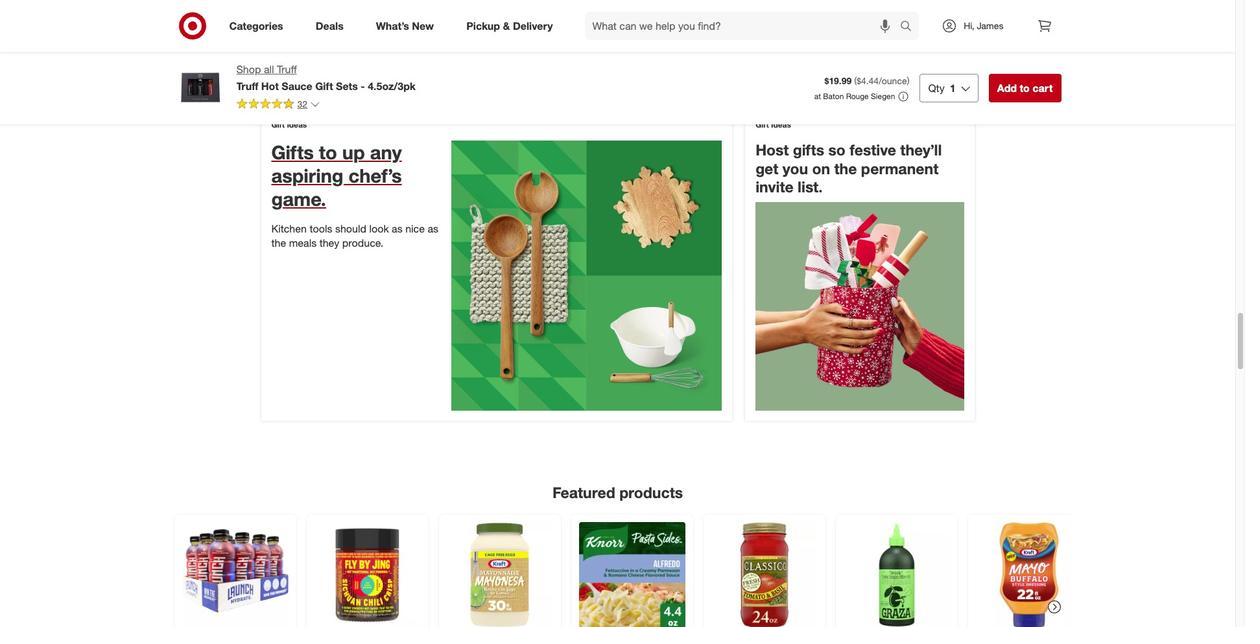 Task type: locate. For each thing, give the bounding box(es) containing it.
chef's
[[349, 164, 402, 187]]

deals
[[316, 19, 344, 32]]

fly by jing sichuan chili crisp - 6oz image
[[314, 523, 421, 628]]

gift
[[315, 80, 333, 93], [271, 120, 285, 129], [756, 120, 769, 129]]

0 vertical spatial to
[[1020, 82, 1030, 95]]

host gifts so festive they'll get you on the permanent invite list. image
[[756, 203, 964, 411]]

0 vertical spatial truff
[[277, 63, 297, 76]]

gift ideas for gifts to up any aspiring chef's game. "image"
[[271, 120, 307, 129]]

aspiring
[[271, 164, 343, 187]]

1 horizontal spatial ideas
[[771, 120, 791, 129]]

sauce
[[282, 80, 312, 93]]

32
[[297, 98, 307, 110]]

truff down shop
[[236, 80, 258, 93]]

truff right all
[[277, 63, 297, 76]]

1
[[950, 82, 956, 95]]

image of truff hot sauce gift sets - 4.5oz/3pk image
[[174, 62, 226, 114]]

1 vertical spatial the
[[271, 237, 286, 250]]

gift ideas up host
[[756, 120, 791, 129]]

What can we help you find? suggestions appear below search field
[[585, 12, 904, 40]]

add to cart button
[[989, 74, 1061, 102]]

1 as from the left
[[392, 222, 403, 235]]

the down so
[[834, 159, 857, 177]]

4.5oz/3pk
[[368, 80, 416, 93]]

1 horizontal spatial the
[[834, 159, 857, 177]]

to left up in the top left of the page
[[319, 141, 337, 164]]

add to cart
[[997, 82, 1053, 95]]

the down kitchen
[[271, 237, 286, 250]]

at baton rouge siegen
[[815, 91, 895, 101]]

gift ideas down 32 link
[[271, 120, 307, 129]]

0 horizontal spatial as
[[392, 222, 403, 235]]

pickup
[[466, 19, 500, 32]]

0 horizontal spatial gift ideas
[[271, 120, 307, 129]]

delivery
[[513, 19, 553, 32]]

meals
[[289, 237, 317, 250]]

1 horizontal spatial to
[[1020, 82, 1030, 95]]

1 horizontal spatial as
[[428, 222, 438, 235]]

james
[[977, 20, 1004, 31]]

to inside 'button'
[[1020, 82, 1030, 95]]

host
[[756, 141, 789, 159]]

1 vertical spatial to
[[319, 141, 337, 164]]

to right add
[[1020, 82, 1030, 95]]

2 gift ideas from the left
[[756, 120, 791, 129]]

gift down 32 link
[[271, 120, 285, 129]]

rouge
[[846, 91, 869, 101]]

ideas down 32
[[287, 120, 307, 129]]

hi, james
[[964, 20, 1004, 31]]

kraft buffalo mayo - 22oz image
[[976, 523, 1082, 628]]

as right nice on the left top of page
[[428, 222, 438, 235]]

0 horizontal spatial truff
[[236, 80, 258, 93]]

gift inside shop all truff truff hot sauce gift sets - 4.5oz/3pk
[[315, 80, 333, 93]]

1 horizontal spatial gift
[[315, 80, 333, 93]]

gifts to up any aspiring chef's game.
[[271, 141, 402, 211]]

1 horizontal spatial gift ideas
[[756, 120, 791, 129]]

featured
[[553, 484, 615, 502]]

ideas
[[287, 120, 307, 129], [771, 120, 791, 129]]

2 ideas from the left
[[771, 120, 791, 129]]

1 gift ideas from the left
[[271, 120, 307, 129]]

products
[[620, 484, 683, 502]]

gift ideas
[[271, 120, 307, 129], [756, 120, 791, 129]]

kitchen
[[271, 222, 307, 235]]

to inside gifts to up any aspiring chef's game.
[[319, 141, 337, 164]]

to for up
[[319, 141, 337, 164]]

get
[[756, 159, 779, 177]]

$4.44
[[857, 75, 879, 86]]

they
[[320, 237, 339, 250]]

0 horizontal spatial ideas
[[287, 120, 307, 129]]

permanent
[[861, 159, 939, 177]]

(
[[854, 75, 857, 86]]

classico tomato & basil pasta sauce - 24oz image
[[711, 523, 818, 628]]

up
[[342, 141, 365, 164]]

1 horizontal spatial truff
[[277, 63, 297, 76]]

-
[[361, 80, 365, 93]]

host gifts so festive they'll get you on the permanent invite list.
[[756, 141, 942, 196]]

gift left 'sets'
[[315, 80, 333, 93]]

0 vertical spatial the
[[834, 159, 857, 177]]

1 ideas from the left
[[287, 120, 307, 129]]

should
[[335, 222, 366, 235]]

to
[[1020, 82, 1030, 95], [319, 141, 337, 164]]

produce.
[[342, 237, 383, 250]]

the
[[834, 159, 857, 177], [271, 237, 286, 250]]

0 horizontal spatial to
[[319, 141, 337, 164]]

as left nice on the left top of page
[[392, 222, 403, 235]]

any
[[370, 141, 402, 164]]

$19.99
[[825, 75, 852, 86]]

what's new
[[376, 19, 434, 32]]

tools
[[310, 222, 332, 235]]

kitchen tools should look as nice as the meals they produce.
[[271, 222, 438, 250]]

graza drizzle extra virgin olive oil for finishing - 500ml image
[[844, 523, 950, 628]]

0 horizontal spatial gift
[[271, 120, 285, 129]]

nice
[[405, 222, 425, 235]]

2 horizontal spatial gift
[[756, 120, 769, 129]]

ideas up host
[[771, 120, 791, 129]]

gift up host
[[756, 120, 769, 129]]

game.
[[271, 188, 326, 211]]

1 vertical spatial truff
[[236, 80, 258, 93]]

0 horizontal spatial the
[[271, 237, 286, 250]]

truff
[[277, 63, 297, 76], [236, 80, 258, 93]]

qty 1
[[928, 82, 956, 95]]

search button
[[895, 12, 926, 43]]

shop
[[236, 63, 261, 76]]

as
[[392, 222, 403, 235], [428, 222, 438, 235]]



Task type: describe. For each thing, give the bounding box(es) containing it.
launch hydrate sports drink, drinks, beverages, vitamin water, sports drinks, electrolyte water, electrolyte drinks - fruit punch, 12 pk, 16.9 oz image
[[182, 523, 288, 628]]

gifts
[[793, 141, 824, 159]]

invite
[[756, 178, 794, 196]]

at
[[815, 91, 821, 101]]

gifts
[[271, 141, 314, 164]]

deals link
[[305, 12, 360, 40]]

categories
[[229, 19, 283, 32]]

knorr pasta sides alfredo - 4.4oz image
[[579, 523, 685, 628]]

32 link
[[236, 98, 320, 113]]

look
[[369, 222, 389, 235]]

on
[[812, 159, 830, 177]]

/ounce
[[879, 75, 907, 86]]

they'll
[[900, 141, 942, 159]]

gift for gifts to up any aspiring chef's game. "image"
[[271, 120, 285, 129]]

)
[[907, 75, 910, 86]]

ideas for "host gifts so festive they'll get you on the permanent invite list." image
[[771, 120, 791, 129]]

shop all truff truff hot sauce gift sets - 4.5oz/3pk
[[236, 63, 416, 93]]

categories link
[[218, 12, 299, 40]]

the inside host gifts so festive they'll get you on the permanent invite list.
[[834, 159, 857, 177]]

gift for "host gifts so festive they'll get you on the permanent invite list." image
[[756, 120, 769, 129]]

what's
[[376, 19, 409, 32]]

to for cart
[[1020, 82, 1030, 95]]

hot
[[261, 80, 279, 93]]

all
[[264, 63, 274, 76]]

the inside kitchen tools should look as nice as the meals they produce.
[[271, 237, 286, 250]]

cart
[[1033, 82, 1053, 95]]

gift ideas for "host gifts so festive they'll get you on the permanent invite list." image
[[756, 120, 791, 129]]

what's new link
[[365, 12, 450, 40]]

2 as from the left
[[428, 222, 438, 235]]

$19.99 ( $4.44 /ounce )
[[825, 75, 910, 86]]

pickup & delivery
[[466, 19, 553, 32]]

siegen
[[871, 91, 895, 101]]

gifts to up any aspiring chef's game. image
[[452, 141, 722, 411]]

qty
[[928, 82, 945, 95]]

&
[[503, 19, 510, 32]]

hi,
[[964, 20, 975, 31]]

search
[[895, 20, 926, 33]]

pickup & delivery link
[[455, 12, 569, 40]]

so
[[829, 141, 846, 159]]

sets
[[336, 80, 358, 93]]

baton
[[823, 91, 844, 101]]

list.
[[798, 178, 823, 196]]

kraft mayonessa - 30oz image
[[447, 523, 553, 628]]

featured products
[[553, 484, 683, 502]]

new
[[412, 19, 434, 32]]

add
[[997, 82, 1017, 95]]

ideas for gifts to up any aspiring chef's game. "image"
[[287, 120, 307, 129]]

you
[[783, 159, 808, 177]]

festive
[[850, 141, 896, 159]]



Task type: vqa. For each thing, say whether or not it's contained in the screenshot.
the Furniture
no



